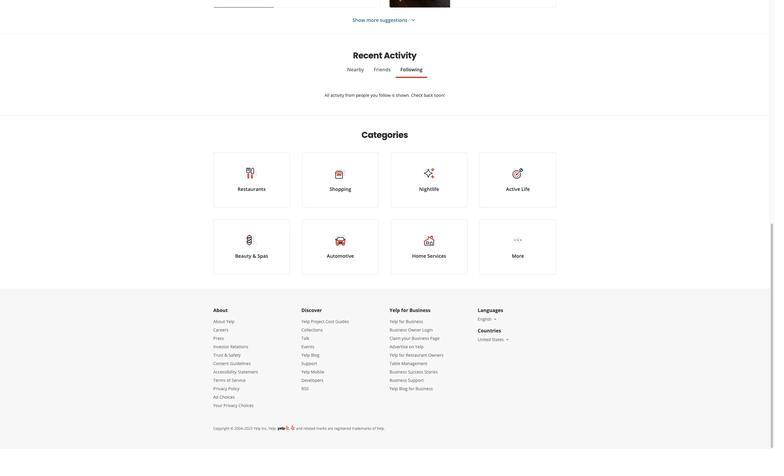 Task type: vqa. For each thing, say whether or not it's contained in the screenshot.
Countries 16 CHEVRON DOWN V2 'image'
yes



Task type: describe. For each thing, give the bounding box(es) containing it.
login
[[423, 327, 433, 333]]

automotive link
[[302, 220, 379, 275]]

support inside yelp project cost guides collections talk events yelp blog support yelp mobile developers rss
[[302, 361, 317, 367]]

yelp for restaurant owners link
[[390, 353, 444, 358]]

yelp for business link
[[390, 319, 423, 325]]

claim
[[390, 336, 401, 342]]

blog inside yelp project cost guides collections talk events yelp blog support yelp mobile developers rss
[[311, 353, 320, 358]]

and
[[296, 426, 303, 432]]

& inside category navigation section navigation
[[253, 253, 256, 260]]

restaurants link
[[213, 153, 290, 208]]

friends
[[374, 66, 391, 73]]

accessibility statement link
[[213, 369, 258, 375]]

about for about yelp careers press investor relations trust & safety content guidelines accessibility statement terms of service privacy policy ad choices your privacy choices
[[213, 319, 225, 325]]

yelp project cost guides link
[[302, 319, 349, 325]]

table management link
[[390, 361, 428, 367]]

collections link
[[302, 327, 323, 333]]

beauty & spas link
[[213, 220, 290, 275]]

press link
[[213, 336, 224, 342]]

business down stories
[[416, 386, 433, 392]]

yelp right 'on'
[[415, 344, 424, 350]]

copyright © 2004–2023 yelp inc. yelp,
[[213, 426, 277, 432]]

active
[[506, 186, 520, 193]]

photo of hope plumbing image
[[213, 0, 274, 8]]

guidelines
[[230, 361, 251, 367]]

yelp up collections
[[302, 319, 310, 325]]

yelp down events link
[[302, 353, 310, 358]]

yelp up "table" on the bottom
[[390, 353, 398, 358]]

about yelp link
[[213, 319, 235, 325]]

for down business support link
[[409, 386, 415, 392]]

of inside about yelp careers press investor relations trust & safety content guidelines accessibility statement terms of service privacy policy ad choices your privacy choices
[[227, 378, 231, 384]]

service
[[232, 378, 246, 384]]

people
[[356, 92, 370, 98]]

and related marks are registered trademarks of yelp.
[[295, 426, 385, 432]]

mobile
[[311, 369, 324, 375]]

trademarks
[[352, 426, 372, 432]]

show
[[353, 17, 365, 23]]

united
[[478, 337, 491, 343]]

more
[[367, 17, 379, 23]]

recent
[[353, 50, 383, 62]]

check
[[411, 92, 423, 98]]

shown.
[[396, 92, 410, 98]]

active life
[[506, 186, 530, 193]]

more link
[[480, 220, 557, 275]]

success
[[408, 369, 423, 375]]

yelp blog for business link
[[390, 386, 433, 392]]

on
[[409, 344, 414, 350]]

for up business owner login "link"
[[399, 319, 405, 325]]

yelp mobile link
[[302, 369, 324, 375]]

terms
[[213, 378, 226, 384]]

yelp.
[[377, 426, 385, 432]]

support link
[[302, 361, 317, 367]]

careers link
[[213, 327, 229, 333]]

english button
[[478, 317, 498, 322]]

content guidelines link
[[213, 361, 251, 367]]

nightlife
[[420, 186, 439, 193]]

marks
[[316, 426, 327, 432]]

activity
[[384, 50, 417, 62]]

business up yelp blog for business link
[[390, 378, 407, 384]]

rss link
[[302, 386, 309, 392]]

terms of service link
[[213, 378, 246, 384]]

follow
[[379, 92, 391, 98]]

press
[[213, 336, 224, 342]]

about yelp careers press investor relations trust & safety content guidelines accessibility statement terms of service privacy policy ad choices your privacy choices
[[213, 319, 258, 409]]

stories
[[425, 369, 438, 375]]

home
[[412, 253, 426, 260]]

shopping link
[[302, 153, 379, 208]]

your privacy choices link
[[213, 403, 254, 409]]

business down "table" on the bottom
[[390, 369, 407, 375]]

yelp for business business owner login claim your business page advertise on yelp yelp for restaurant owners table management business success stories business support yelp blog for business
[[390, 319, 444, 392]]

category navigation section navigation
[[207, 116, 563, 289]]

show more suggestions
[[353, 17, 408, 23]]

english
[[478, 317, 492, 322]]

yelp blog link
[[302, 353, 320, 358]]

all
[[325, 92, 330, 98]]

copyright
[[213, 426, 230, 432]]

statement
[[238, 369, 258, 375]]

support inside yelp for business business owner login claim your business page advertise on yelp yelp for restaurant owners table management business success stories business support yelp blog for business
[[408, 378, 424, 384]]

2004–2023
[[235, 426, 253, 432]]

spas
[[258, 253, 268, 260]]

tab list containing nearby
[[213, 66, 557, 78]]

languages
[[478, 307, 504, 314]]

page
[[430, 336, 440, 342]]

developers link
[[302, 378, 324, 384]]



Task type: locate. For each thing, give the bounding box(es) containing it.
0 horizontal spatial choices
[[220, 395, 235, 400]]

yelp burst image
[[291, 426, 295, 431]]

related
[[304, 426, 316, 432]]

shopping
[[330, 186, 351, 193]]

about
[[213, 307, 228, 314], [213, 319, 225, 325]]

restaurants
[[238, 186, 266, 193]]

1 vertical spatial about
[[213, 319, 225, 325]]

for up yelp for business link
[[401, 307, 408, 314]]

yelp left the inc.
[[254, 426, 261, 432]]

business up claim
[[390, 327, 407, 333]]

business down owner
[[412, 336, 429, 342]]

business up owner
[[406, 319, 423, 325]]

talk link
[[302, 336, 310, 342]]

careers
[[213, 327, 229, 333]]

&
[[253, 253, 256, 260], [225, 353, 228, 358]]

activity
[[331, 92, 344, 98]]

automotive
[[327, 253, 354, 260]]

1 vertical spatial privacy
[[224, 403, 238, 409]]

of up privacy policy link
[[227, 378, 231, 384]]

your
[[402, 336, 411, 342]]

soon!
[[434, 92, 445, 98]]

yelp up claim
[[390, 319, 398, 325]]

trust & safety link
[[213, 353, 241, 358]]

business support link
[[390, 378, 424, 384]]

photo of everett's image
[[390, 0, 450, 8]]

1 horizontal spatial &
[[253, 253, 256, 260]]

tab list
[[213, 66, 557, 78]]

support down success
[[408, 378, 424, 384]]

investor
[[213, 344, 229, 350]]

choices down privacy policy link
[[220, 395, 235, 400]]

0 vertical spatial choices
[[220, 395, 235, 400]]

cost
[[326, 319, 334, 325]]

support
[[302, 361, 317, 367], [408, 378, 424, 384]]

collections
[[302, 327, 323, 333]]

for down advertise
[[399, 353, 405, 358]]

blog up support link
[[311, 353, 320, 358]]

of left yelp.
[[373, 426, 376, 432]]

1 horizontal spatial of
[[373, 426, 376, 432]]

claim your business page link
[[390, 336, 440, 342]]

0 vertical spatial blog
[[311, 353, 320, 358]]

support down yelp blog link
[[302, 361, 317, 367]]

united states button
[[478, 337, 510, 343]]

about up about yelp link at the bottom left of the page
[[213, 307, 228, 314]]

discover
[[302, 307, 322, 314]]

are
[[328, 426, 333, 432]]

business owner login link
[[390, 327, 433, 333]]

& right trust at bottom left
[[225, 353, 228, 358]]

services
[[428, 253, 446, 260]]

1 vertical spatial support
[[408, 378, 424, 384]]

1 horizontal spatial blog
[[399, 386, 408, 392]]

0 vertical spatial support
[[302, 361, 317, 367]]

recent activity
[[353, 50, 417, 62]]

ad choices link
[[213, 395, 235, 400]]

talk
[[302, 336, 310, 342]]

1 vertical spatial &
[[225, 353, 228, 358]]

events link
[[302, 344, 314, 350]]

all activity from people you follow is shown. check back soon!
[[325, 92, 445, 98]]

nearby
[[347, 66, 364, 73]]

choices
[[220, 395, 235, 400], [239, 403, 254, 409]]

project
[[311, 319, 325, 325]]

1 horizontal spatial choices
[[239, 403, 254, 409]]

table
[[390, 361, 400, 367]]

& inside about yelp careers press investor relations trust & safety content guidelines accessibility statement terms of service privacy policy ad choices your privacy choices
[[225, 353, 228, 358]]

0 horizontal spatial of
[[227, 378, 231, 384]]

1 vertical spatial of
[[373, 426, 376, 432]]

trust
[[213, 353, 223, 358]]

0 vertical spatial privacy
[[213, 386, 227, 392]]

beauty & spas
[[235, 253, 268, 260]]

business up yelp for business link
[[410, 307, 431, 314]]

yelp down support link
[[302, 369, 310, 375]]

2 about from the top
[[213, 319, 225, 325]]

of
[[227, 378, 231, 384], [373, 426, 376, 432]]

registered
[[334, 426, 351, 432]]

0 horizontal spatial blog
[[311, 353, 320, 358]]

nightlife link
[[391, 153, 468, 208]]

yelp logo image
[[278, 426, 289, 432]]

about inside about yelp careers press investor relations trust & safety content guidelines accessibility statement terms of service privacy policy ad choices your privacy choices
[[213, 319, 225, 325]]

from
[[345, 92, 355, 98]]

following
[[401, 66, 423, 73]]

ad
[[213, 395, 219, 400]]

policy
[[228, 386, 240, 392]]

safety
[[229, 353, 241, 358]]

management
[[402, 361, 428, 367]]

0 horizontal spatial support
[[302, 361, 317, 367]]

accessibility
[[213, 369, 237, 375]]

blog inside yelp for business business owner login claim your business page advertise on yelp yelp for restaurant owners table management business success stories business support yelp blog for business
[[399, 386, 408, 392]]

states
[[492, 337, 504, 343]]

1 about from the top
[[213, 307, 228, 314]]

24 chevron down v2 image
[[410, 17, 417, 24]]

countries
[[478, 328, 501, 334]]

home services link
[[391, 220, 468, 275]]

0 horizontal spatial &
[[225, 353, 228, 358]]

©
[[231, 426, 234, 432]]

restaurant
[[406, 353, 428, 358]]

about up careers
[[213, 319, 225, 325]]

yelp inside about yelp careers press investor relations trust & safety content guidelines accessibility statement terms of service privacy policy ad choices your privacy choices
[[226, 319, 235, 325]]

business success stories link
[[390, 369, 438, 375]]

& left spas in the left bottom of the page
[[253, 253, 256, 260]]

united states
[[478, 337, 504, 343]]

1 vertical spatial blog
[[399, 386, 408, 392]]

choices down "policy"
[[239, 403, 254, 409]]

blog
[[311, 353, 320, 358], [399, 386, 408, 392]]

show more suggestions button
[[353, 17, 417, 24]]

0 vertical spatial about
[[213, 307, 228, 314]]

business
[[410, 307, 431, 314], [406, 319, 423, 325], [390, 327, 407, 333], [412, 336, 429, 342], [390, 369, 407, 375], [390, 378, 407, 384], [416, 386, 433, 392]]

events
[[302, 344, 314, 350]]

0 vertical spatial &
[[253, 253, 256, 260]]

1 horizontal spatial support
[[408, 378, 424, 384]]

privacy down 'terms'
[[213, 386, 227, 392]]

developers
[[302, 378, 324, 384]]

1 vertical spatial choices
[[239, 403, 254, 409]]

suggestions
[[380, 17, 408, 23]]

0 vertical spatial of
[[227, 378, 231, 384]]

explore recent activity section section
[[213, 34, 557, 115]]

,
[[289, 426, 291, 432]]

yelp up careers
[[226, 319, 235, 325]]

active life link
[[480, 153, 557, 208]]

is
[[392, 92, 395, 98]]

privacy down ad choices link
[[224, 403, 238, 409]]

content
[[213, 361, 229, 367]]

yelp up yelp for business link
[[390, 307, 400, 314]]

16 chevron down v2 image
[[493, 317, 498, 322]]

yelp project cost guides collections talk events yelp blog support yelp mobile developers rss
[[302, 319, 349, 392]]

your
[[213, 403, 223, 409]]

16 chevron down v2 image
[[505, 338, 510, 342]]

about for about
[[213, 307, 228, 314]]

home services
[[412, 253, 446, 260]]

guides
[[336, 319, 349, 325]]

more
[[512, 253, 524, 260]]

yelp down business support link
[[390, 386, 398, 392]]

beauty
[[235, 253, 252, 260]]

blog down business support link
[[399, 386, 408, 392]]

yelp,
[[269, 426, 277, 432]]



